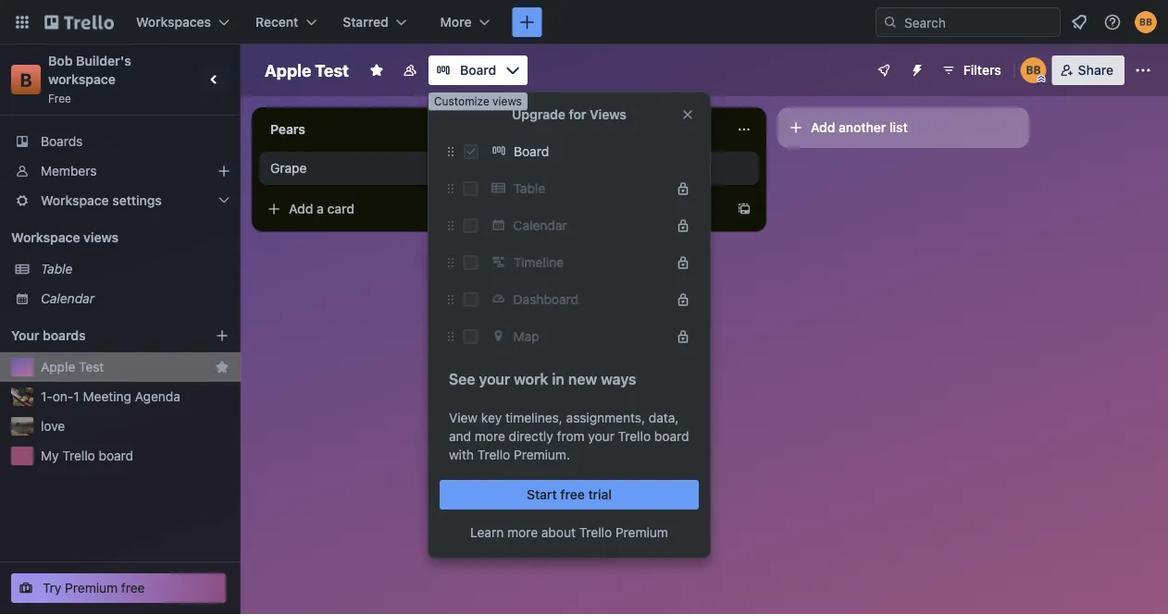 Task type: describe. For each thing, give the bounding box(es) containing it.
1-on-1 meeting agenda link
[[41, 388, 230, 407]]

bob builder (bobbuilder40) image
[[1135, 11, 1158, 33]]

0 vertical spatial calendar
[[514, 218, 567, 233]]

learn more about trello premium link
[[471, 524, 669, 543]]

start free trial link
[[440, 481, 699, 510]]

work
[[514, 371, 549, 388]]

trello right my
[[62, 449, 95, 464]]

another
[[839, 120, 887, 135]]

try
[[43, 581, 61, 596]]

1 vertical spatial table
[[41, 262, 73, 277]]

timeline
[[514, 255, 564, 270]]

grape link for 1st pears text box from right
[[533, 159, 748, 178]]

trello right with
[[478, 448, 510, 463]]

bob builder's workspace link
[[48, 53, 135, 87]]

board link
[[486, 137, 699, 167]]

workspaces
[[136, 14, 211, 30]]

this member is an admin of this board. image
[[1038, 75, 1046, 83]]

data,
[[649, 411, 679, 426]]

learn more about trello premium
[[471, 526, 669, 541]]

bob builder's workspace free
[[48, 53, 135, 105]]

share
[[1079, 63, 1114, 78]]

b
[[20, 69, 32, 90]]

views for workspace views
[[83, 230, 119, 245]]

key
[[481, 411, 502, 426]]

map
[[514, 329, 540, 344]]

create board or workspace image
[[518, 13, 537, 31]]

learn
[[471, 526, 504, 541]]

0 horizontal spatial test
[[79, 360, 104, 375]]

grape for 1st pears text box from right
[[533, 161, 570, 176]]

0 vertical spatial table
[[514, 181, 546, 196]]

customize views tooltip
[[429, 93, 528, 111]]

for
[[569, 107, 587, 122]]

add another list button
[[778, 107, 1030, 148]]

share button
[[1053, 56, 1125, 85]]

assignments,
[[566, 411, 645, 426]]

timelines,
[[506, 411, 563, 426]]

recent button
[[245, 7, 328, 37]]

my
[[41, 449, 59, 464]]

workspace settings
[[41, 193, 162, 208]]

grape link for 2nd pears text box from the right
[[270, 159, 485, 178]]

1-on-1 meeting agenda
[[41, 389, 180, 405]]

2 create from template… image from the left
[[737, 202, 752, 217]]

customize
[[434, 95, 490, 108]]

upgrade
[[512, 107, 566, 122]]

trial
[[588, 488, 612, 503]]

Board name text field
[[256, 56, 358, 85]]

ways
[[601, 371, 637, 388]]

on-
[[53, 389, 74, 405]]

view
[[449, 411, 478, 426]]

primary element
[[0, 0, 1169, 44]]

members
[[41, 163, 97, 179]]

star or unstar board image
[[369, 63, 384, 78]]

boards
[[43, 328, 86, 344]]

builder's
[[76, 53, 131, 69]]

board for board link at the top of page
[[514, 144, 549, 159]]

your boards
[[11, 328, 86, 344]]

workspace visible image
[[403, 63, 418, 78]]

1 vertical spatial apple
[[41, 360, 75, 375]]

1 create from template… image from the left
[[474, 202, 489, 217]]

views for customize views
[[493, 95, 522, 108]]

views
[[590, 107, 627, 122]]

show menu image
[[1134, 61, 1153, 80]]

meeting
[[83, 389, 131, 405]]

pears for 2nd pears text box from the right
[[270, 122, 306, 137]]

free inside start free trial link
[[561, 488, 585, 503]]

add a card
[[289, 201, 355, 217]]

workspace views
[[11, 230, 119, 245]]

see your work in new ways
[[449, 371, 637, 388]]

your boards with 4 items element
[[11, 325, 187, 347]]

new
[[568, 371, 597, 388]]

1 horizontal spatial premium
[[616, 526, 669, 541]]

add another list
[[811, 120, 908, 135]]

workspace for workspace views
[[11, 230, 80, 245]]

0 horizontal spatial your
[[479, 371, 511, 388]]

free
[[48, 92, 71, 105]]

try premium free
[[43, 581, 145, 596]]

boards
[[41, 134, 83, 149]]

customize views
[[434, 95, 522, 108]]

automation image
[[903, 56, 929, 81]]

1
[[74, 389, 79, 405]]

boards link
[[0, 127, 241, 157]]

Search field
[[898, 8, 1060, 36]]

switch to… image
[[13, 13, 31, 31]]

trello down assignments,
[[618, 429, 651, 444]]

more button
[[429, 7, 501, 37]]

filters
[[964, 63, 1002, 78]]

search image
[[883, 15, 898, 30]]

power ups image
[[877, 63, 892, 78]]



Task type: locate. For each thing, give the bounding box(es) containing it.
1 vertical spatial workspace
[[11, 230, 80, 245]]

about
[[542, 526, 576, 541]]

grape up the add a card
[[270, 161, 307, 176]]

0 vertical spatial add
[[811, 120, 836, 135]]

members link
[[0, 157, 241, 186]]

0 vertical spatial views
[[493, 95, 522, 108]]

board up customize views
[[460, 63, 497, 78]]

dashboard
[[514, 292, 579, 307]]

calendar up timeline
[[514, 218, 567, 233]]

your
[[11, 328, 39, 344]]

0 vertical spatial workspace
[[41, 193, 109, 208]]

test inside text box
[[315, 60, 349, 80]]

bob builder (bobbuilder40) image
[[1021, 57, 1047, 83]]

1 grape from the left
[[270, 161, 307, 176]]

back to home image
[[44, 7, 114, 37]]

1 horizontal spatial grape link
[[533, 159, 748, 178]]

your inside view key timelines, assignments, data, and more directly from your trello board with trello premium.
[[588, 429, 615, 444]]

free inside try premium free button
[[121, 581, 145, 596]]

table down board link at the top of page
[[514, 181, 546, 196]]

workspace inside dropdown button
[[41, 193, 109, 208]]

1 horizontal spatial grape
[[533, 161, 570, 176]]

board down love "link"
[[99, 449, 133, 464]]

create from template… image
[[474, 202, 489, 217], [737, 202, 752, 217]]

0 vertical spatial board
[[655, 429, 689, 444]]

2 grape from the left
[[533, 161, 570, 176]]

premium.
[[514, 448, 570, 463]]

with
[[449, 448, 474, 463]]

trello
[[618, 429, 651, 444], [478, 448, 510, 463], [62, 449, 95, 464], [579, 526, 612, 541]]

0 vertical spatial apple
[[265, 60, 311, 80]]

start
[[527, 488, 557, 503]]

your down assignments,
[[588, 429, 615, 444]]

workspace down workspace settings in the top of the page
[[11, 230, 80, 245]]

1 vertical spatial test
[[79, 360, 104, 375]]

apple test inside text box
[[265, 60, 349, 80]]

1 pears text field from the left
[[259, 115, 463, 144]]

1 horizontal spatial add
[[811, 120, 836, 135]]

premium right try at the bottom
[[65, 581, 118, 596]]

1 vertical spatial apple test
[[41, 360, 104, 375]]

apple inside text box
[[265, 60, 311, 80]]

table down workspace views
[[41, 262, 73, 277]]

add board image
[[215, 329, 230, 344]]

1 horizontal spatial more
[[508, 526, 538, 541]]

1 horizontal spatial pears
[[533, 122, 569, 137]]

filters button
[[936, 56, 1007, 85]]

from
[[557, 429, 585, 444]]

0 vertical spatial your
[[479, 371, 511, 388]]

views
[[493, 95, 522, 108], [83, 230, 119, 245]]

0 horizontal spatial create from template… image
[[474, 202, 489, 217]]

directly
[[509, 429, 554, 444]]

open information menu image
[[1104, 13, 1122, 31]]

and
[[449, 429, 471, 444]]

1 horizontal spatial create from template… image
[[737, 202, 752, 217]]

see
[[449, 371, 476, 388]]

workspace down members
[[41, 193, 109, 208]]

bob
[[48, 53, 73, 69]]

1 horizontal spatial calendar
[[514, 218, 567, 233]]

grape link down views
[[533, 159, 748, 178]]

grape
[[270, 161, 307, 176], [533, 161, 570, 176]]

1 horizontal spatial free
[[561, 488, 585, 503]]

test down the your boards with 4 items element
[[79, 360, 104, 375]]

0 horizontal spatial more
[[475, 429, 505, 444]]

grape link
[[270, 159, 485, 178], [533, 159, 748, 178]]

1 vertical spatial calendar
[[41, 291, 94, 307]]

1 vertical spatial board
[[99, 449, 133, 464]]

board for board button
[[460, 63, 497, 78]]

free left trial
[[561, 488, 585, 503]]

workspace settings button
[[0, 186, 241, 216]]

0 horizontal spatial views
[[83, 230, 119, 245]]

0 horizontal spatial calendar
[[41, 291, 94, 307]]

view key timelines, assignments, data, and more directly from your trello board with trello premium.
[[449, 411, 689, 463]]

1 vertical spatial more
[[508, 526, 538, 541]]

1 horizontal spatial apple test
[[265, 60, 349, 80]]

0 horizontal spatial pears
[[270, 122, 306, 137]]

table link
[[41, 260, 230, 279]]

add inside add a card button
[[289, 201, 313, 217]]

views down workspace settings in the top of the page
[[83, 230, 119, 245]]

0 horizontal spatial board
[[460, 63, 497, 78]]

recent
[[256, 14, 298, 30]]

start free trial
[[527, 488, 612, 503]]

calendar
[[514, 218, 567, 233], [41, 291, 94, 307]]

workspace
[[41, 193, 109, 208], [11, 230, 80, 245]]

grape down upgrade
[[533, 161, 570, 176]]

1 vertical spatial board
[[514, 144, 549, 159]]

b link
[[11, 65, 41, 94]]

your right 'see'
[[479, 371, 511, 388]]

0 vertical spatial free
[[561, 488, 585, 503]]

1 vertical spatial add
[[289, 201, 313, 217]]

0 horizontal spatial add
[[289, 201, 313, 217]]

1 vertical spatial free
[[121, 581, 145, 596]]

add inside "add another list" button
[[811, 120, 836, 135]]

pears down apple test text box
[[270, 122, 306, 137]]

1-
[[41, 389, 53, 405]]

workspaces button
[[125, 7, 241, 37]]

1 horizontal spatial pears text field
[[522, 115, 726, 144]]

love
[[41, 419, 65, 434]]

premium
[[616, 526, 669, 541], [65, 581, 118, 596]]

more right the learn
[[508, 526, 538, 541]]

1 vertical spatial your
[[588, 429, 615, 444]]

board down data,
[[655, 429, 689, 444]]

views inside tooltip
[[493, 95, 522, 108]]

more inside view key timelines, assignments, data, and more directly from your trello board with trello premium.
[[475, 429, 505, 444]]

my trello board
[[41, 449, 133, 464]]

1 horizontal spatial apple
[[265, 60, 311, 80]]

0 notifications image
[[1069, 11, 1091, 33]]

0 vertical spatial apple test
[[265, 60, 349, 80]]

1 horizontal spatial board
[[655, 429, 689, 444]]

workspace
[[48, 72, 116, 87]]

grape link up add a card button
[[270, 159, 485, 178]]

0 horizontal spatial apple
[[41, 360, 75, 375]]

table
[[514, 181, 546, 196], [41, 262, 73, 277]]

0 horizontal spatial pears text field
[[259, 115, 463, 144]]

1 horizontal spatial views
[[493, 95, 522, 108]]

starred button
[[332, 7, 418, 37]]

0 horizontal spatial board
[[99, 449, 133, 464]]

0 vertical spatial board
[[460, 63, 497, 78]]

0 vertical spatial test
[[315, 60, 349, 80]]

0 vertical spatial more
[[475, 429, 505, 444]]

close popover image
[[681, 107, 695, 122]]

1 horizontal spatial your
[[588, 429, 615, 444]]

0 horizontal spatial grape
[[270, 161, 307, 176]]

test
[[315, 60, 349, 80], [79, 360, 104, 375]]

more down key
[[475, 429, 505, 444]]

try premium free button
[[11, 574, 226, 604]]

apple test
[[265, 60, 349, 80], [41, 360, 104, 375]]

board inside button
[[460, 63, 497, 78]]

free right try at the bottom
[[121, 581, 145, 596]]

love link
[[41, 418, 230, 436]]

pears for 1st pears text box from right
[[533, 122, 569, 137]]

2 grape link from the left
[[533, 159, 748, 178]]

settings
[[112, 193, 162, 208]]

list
[[890, 120, 908, 135]]

premium down start free trial link on the bottom of page
[[616, 526, 669, 541]]

1 vertical spatial premium
[[65, 581, 118, 596]]

your
[[479, 371, 511, 388], [588, 429, 615, 444]]

0 vertical spatial premium
[[616, 526, 669, 541]]

2 pears text field from the left
[[522, 115, 726, 144]]

upgrade for views
[[512, 107, 627, 122]]

1 grape link from the left
[[270, 159, 485, 178]]

add
[[811, 120, 836, 135], [289, 201, 313, 217]]

0 horizontal spatial table
[[41, 262, 73, 277]]

0 horizontal spatial premium
[[65, 581, 118, 596]]

apple test link
[[41, 358, 207, 377]]

1 horizontal spatial board
[[514, 144, 549, 159]]

2 pears from the left
[[533, 122, 569, 137]]

test left star or unstar board icon
[[315, 60, 349, 80]]

premium inside button
[[65, 581, 118, 596]]

1 vertical spatial views
[[83, 230, 119, 245]]

card
[[327, 201, 355, 217]]

apple up on-
[[41, 360, 75, 375]]

more
[[475, 429, 505, 444], [508, 526, 538, 541]]

board down upgrade
[[514, 144, 549, 159]]

more
[[441, 14, 472, 30]]

apple
[[265, 60, 311, 80], [41, 360, 75, 375]]

0 horizontal spatial free
[[121, 581, 145, 596]]

in
[[552, 371, 565, 388]]

board
[[655, 429, 689, 444], [99, 449, 133, 464]]

calendar up 'boards'
[[41, 291, 94, 307]]

agenda
[[135, 389, 180, 405]]

calendar link
[[41, 290, 230, 308]]

1 pears from the left
[[270, 122, 306, 137]]

apple test down recent dropdown button
[[265, 60, 349, 80]]

add left a
[[289, 201, 313, 217]]

workspace navigation collapse icon image
[[202, 67, 228, 93]]

my trello board link
[[41, 447, 230, 466]]

free
[[561, 488, 585, 503], [121, 581, 145, 596]]

board button
[[429, 56, 528, 85]]

starred
[[343, 14, 389, 30]]

Pears text field
[[259, 115, 463, 144], [522, 115, 726, 144]]

pears left for
[[533, 122, 569, 137]]

add for add a card
[[289, 201, 313, 217]]

1 horizontal spatial test
[[315, 60, 349, 80]]

add for add another list
[[811, 120, 836, 135]]

0 horizontal spatial grape link
[[270, 159, 485, 178]]

trello right about
[[579, 526, 612, 541]]

grape for 2nd pears text box from the right
[[270, 161, 307, 176]]

apple down recent dropdown button
[[265, 60, 311, 80]]

a
[[317, 201, 324, 217]]

add left another
[[811, 120, 836, 135]]

starred icon image
[[215, 360, 230, 375]]

views down board button
[[493, 95, 522, 108]]

0 horizontal spatial apple test
[[41, 360, 104, 375]]

1 horizontal spatial table
[[514, 181, 546, 196]]

apple test up 1
[[41, 360, 104, 375]]

board inside view key timelines, assignments, data, and more directly from your trello board with trello premium.
[[655, 429, 689, 444]]

workspace for workspace settings
[[41, 193, 109, 208]]

add a card button
[[259, 194, 467, 224]]



Task type: vqa. For each thing, say whether or not it's contained in the screenshot.
the middle Power-
no



